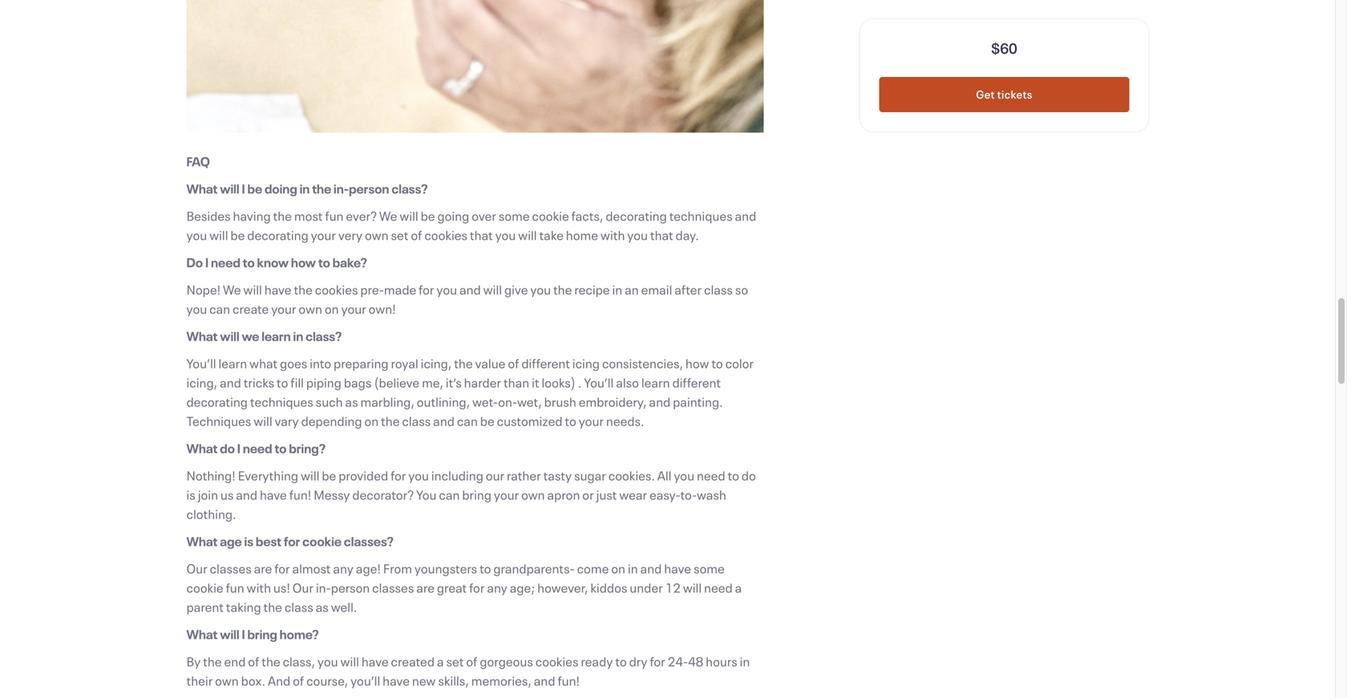 Task type: locate. For each thing, give the bounding box(es) containing it.
and left give
[[460, 281, 481, 298]]

1 horizontal spatial fun
[[325, 207, 344, 225]]

on up kiddos
[[612, 560, 626, 578]]

us
[[221, 487, 234, 504]]

the inside our classes are for almost any age! from youngsters to grandparents- come on in and have some cookie fun with us! our in-person classes are great for any age; however, kiddos under 12 will need a parent taking the class as well.
[[264, 599, 282, 616]]

1 vertical spatial different
[[673, 374, 721, 392]]

join
[[198, 487, 218, 504]]

need inside nothing! everything will be provided for you including our rather tasty sugar cookies. all you need to do is join us and have fun! messy decorator? you can bring your own apron or just wear easy-to-wash clothing.
[[697, 467, 726, 485]]

1 vertical spatial set
[[446, 654, 464, 671]]

on inside you'll learn what goes into preparing royal icing, the value of different icing consistencies, how to color icing, and tricks to fill piping bags (believe me, it's harder than it looks) . you'll also learn different decorating techniques such as marbling, outlining, wet-on-wet, brush embroidery, and painting. techniques will vary depending on the class and can be customized to your needs.
[[365, 413, 379, 430]]

need right 12
[[704, 580, 733, 597]]

1 horizontal spatial set
[[446, 654, 464, 671]]

0 vertical spatial icing,
[[421, 355, 452, 372]]

your inside you'll learn what goes into preparing royal icing, the value of different icing consistencies, how to color icing, and tricks to fill piping bags (believe me, it's harder than it looks) . you'll also learn different decorating techniques such as marbling, outlining, wet-on-wet, brush embroidery, and painting. techniques will vary depending on the class and can be customized to your needs.
[[579, 413, 604, 430]]

have inside nope! we will have the cookies pre-made for you and will give you the recipe in an email after class so you can create your own on your own!
[[265, 281, 292, 298]]

of right end at the bottom
[[248, 654, 259, 671]]

some right over
[[499, 207, 530, 225]]

cookies inside nope! we will have the cookies pre-made for you and will give you the recipe in an email after class so you can create your own on your own!
[[315, 281, 358, 298]]

is left join at the bottom of page
[[187, 487, 196, 504]]

0 horizontal spatial techniques
[[250, 394, 314, 411]]

0 vertical spatial can
[[209, 300, 230, 318]]

tasty
[[544, 467, 572, 485]]

0 horizontal spatial fun!
[[289, 487, 311, 504]]

customized
[[497, 413, 563, 430]]

made
[[384, 281, 417, 298]]

2 horizontal spatial learn
[[642, 374, 670, 392]]

you down nope! at the left of page
[[187, 300, 207, 318]]

and
[[735, 207, 757, 225], [460, 281, 481, 298], [220, 374, 241, 392], [649, 394, 671, 411], [433, 413, 455, 430], [236, 487, 258, 504], [641, 560, 662, 578], [534, 673, 556, 690]]

0 vertical spatial techniques
[[670, 207, 733, 225]]

0 horizontal spatial that
[[470, 227, 493, 244]]

0 vertical spatial class?
[[392, 180, 428, 197]]

1 horizontal spatial classes
[[372, 580, 414, 597]]

1 vertical spatial as
[[316, 599, 329, 616]]

piping
[[306, 374, 342, 392]]

1 horizontal spatial different
[[673, 374, 721, 392]]

bring inside nothing! everything will be provided for you including our rather tasty sugar cookies. all you need to do is join us and have fun! messy decorator? you can bring your own apron or just wear easy-to-wash clothing.
[[462, 487, 492, 504]]

can down including
[[439, 487, 460, 504]]

2 what from the top
[[187, 328, 218, 345]]

0 horizontal spatial class?
[[306, 328, 342, 345]]

techniques inside besides having the most fun ever? we will be going over some cookie facts, decorating techniques and you will be decorating your very own set of cookies that you will take home with you that day.
[[670, 207, 733, 225]]

0 vertical spatial on
[[325, 300, 339, 318]]

you up you
[[409, 467, 429, 485]]

cookies
[[425, 227, 468, 244], [315, 281, 358, 298], [536, 654, 579, 671]]

need inside our classes are for almost any age! from youngsters to grandparents- come on in and have some cookie fun with us! our in-person classes are great for any age; however, kiddos under 12 will need a parent taking the class as well.
[[704, 580, 733, 597]]

1 vertical spatial we
[[223, 281, 241, 298]]

1 horizontal spatial are
[[417, 580, 435, 597]]

1 horizontal spatial that
[[651, 227, 674, 244]]

decorating up techniques
[[187, 394, 248, 411]]

1 vertical spatial class
[[402, 413, 431, 430]]

you
[[187, 227, 207, 244], [496, 227, 516, 244], [628, 227, 648, 244], [437, 281, 457, 298], [531, 281, 551, 298], [187, 300, 207, 318], [409, 467, 429, 485], [674, 467, 695, 485], [318, 654, 338, 671]]

that
[[470, 227, 493, 244], [651, 227, 674, 244]]

for inside nothing! everything will be provided for you including our rather tasty sugar cookies. all you need to do is join us and have fun! messy decorator? you can bring your own apron or just wear easy-to-wash clothing.
[[391, 467, 406, 485]]

any
[[333, 560, 354, 578], [487, 580, 508, 597]]

any left the age!
[[333, 560, 354, 578]]

0 vertical spatial you'll
[[187, 355, 216, 372]]

icing,
[[421, 355, 452, 372], [187, 374, 218, 392]]

1 vertical spatial are
[[417, 580, 435, 597]]

be inside nothing! everything will be provided for you including our rather tasty sugar cookies. all you need to do is join us and have fun! messy decorator? you can bring your own apron or just wear easy-to-wash clothing.
[[322, 467, 336, 485]]

own up what will we learn in class?
[[299, 300, 322, 318]]

or
[[583, 487, 594, 504]]

0 horizontal spatial our
[[187, 560, 208, 578]]

1 horizontal spatial on
[[365, 413, 379, 430]]

0 horizontal spatial do
[[220, 440, 235, 457]]

1 horizontal spatial cookies
[[425, 227, 468, 244]]

1 vertical spatial how
[[686, 355, 710, 372]]

by
[[187, 654, 201, 671]]

what down clothing.
[[187, 533, 218, 550]]

0 horizontal spatial are
[[254, 560, 272, 578]]

do
[[187, 254, 203, 271]]

brush
[[545, 394, 577, 411]]

0 horizontal spatial any
[[333, 560, 354, 578]]

will down besides
[[209, 227, 228, 244]]

0 horizontal spatial how
[[291, 254, 316, 271]]

have up 12
[[665, 560, 692, 578]]

a inside our classes are for almost any age! from youngsters to grandparents- come on in and have some cookie fun with us! our in-person classes are great for any age; however, kiddos under 12 will need a parent taking the class as well.
[[735, 580, 742, 597]]

0 horizontal spatial learn
[[219, 355, 247, 372]]

box.
[[241, 673, 266, 690]]

as inside you'll learn what goes into preparing royal icing, the value of different icing consistencies, how to color icing, and tricks to fill piping bags (believe me, it's harder than it looks) . you'll also learn different decorating techniques such as marbling, outlining, wet-on-wet, brush embroidery, and painting. techniques will vary depending on the class and can be customized to your needs.
[[345, 394, 358, 411]]

class
[[704, 281, 733, 298], [402, 413, 431, 430], [285, 599, 314, 616]]

in inside by the end of the class, you will have created a set of gorgeous cookies ready to dry for 24-48 hours in their own box. and of course, you'll have new skills, memories, and fun!
[[740, 654, 750, 671]]

create
[[233, 300, 269, 318]]

1 vertical spatial bring
[[248, 626, 277, 643]]

the up and
[[262, 654, 281, 671]]

your inside nothing! everything will be provided for you including our rather tasty sugar cookies. all you need to do is join us and have fun! messy decorator? you can bring your own apron or just wear easy-to-wash clothing.
[[494, 487, 519, 504]]

1 vertical spatial icing,
[[187, 374, 218, 392]]

and right memories,
[[534, 673, 556, 690]]

some inside besides having the most fun ever? we will be going over some cookie facts, decorating techniques and you will be decorating your very own set of cookies that you will take home with you that day.
[[499, 207, 530, 225]]

what up nothing!
[[187, 440, 218, 457]]

1 vertical spatial techniques
[[250, 394, 314, 411]]

1 vertical spatial do
[[742, 467, 756, 485]]

fun up taking
[[226, 580, 244, 597]]

1 vertical spatial a
[[437, 654, 444, 671]]

set up skills,
[[446, 654, 464, 671]]

1 vertical spatial fun
[[226, 580, 244, 597]]

fill
[[291, 374, 304, 392]]

we
[[242, 328, 259, 345]]

to right youngsters
[[480, 560, 491, 578]]

on
[[325, 300, 339, 318], [365, 413, 379, 430], [612, 560, 626, 578]]

1 vertical spatial on
[[365, 413, 379, 430]]

classes
[[210, 560, 252, 578], [372, 580, 414, 597]]

0 horizontal spatial with
[[247, 580, 271, 597]]

0 vertical spatial how
[[291, 254, 316, 271]]

0 horizontal spatial class
[[285, 599, 314, 616]]

what for what will we learn in class?
[[187, 328, 218, 345]]

1 vertical spatial person
[[331, 580, 370, 597]]

as left "well."
[[316, 599, 329, 616]]

bring
[[462, 487, 492, 504], [248, 626, 277, 643]]

what down nope! at the left of page
[[187, 328, 218, 345]]

rather
[[507, 467, 541, 485]]

need right do
[[211, 254, 241, 271]]

0 vertical spatial fun
[[325, 207, 344, 225]]

5 what from the top
[[187, 626, 218, 643]]

and left tricks
[[220, 374, 241, 392]]

grandparents-
[[494, 560, 575, 578]]

skills,
[[438, 673, 469, 690]]

fun! left 'messy'
[[289, 487, 311, 504]]

into
[[310, 355, 331, 372]]

is right the age
[[244, 533, 254, 550]]

will left "we"
[[220, 328, 240, 345]]

will inside nothing! everything will be provided for you including our rather tasty sugar cookies. all you need to do is join us and have fun! messy decorator? you can bring your own apron or just wear easy-to-wash clothing.
[[301, 467, 320, 485]]

on down marbling, on the bottom left
[[365, 413, 379, 430]]

and up the under
[[641, 560, 662, 578]]

us!
[[274, 580, 290, 597]]

of up than
[[508, 355, 519, 372]]

bring down our
[[462, 487, 492, 504]]

for right made
[[419, 281, 434, 298]]

1 vertical spatial can
[[457, 413, 478, 430]]

what for what do i need to bring?
[[187, 440, 218, 457]]

that down over
[[470, 227, 493, 244]]

0 vertical spatial do
[[220, 440, 235, 457]]

you'll
[[351, 673, 381, 690]]

decorating right 'facts,'
[[606, 207, 667, 225]]

i for be
[[242, 180, 245, 197]]

is
[[187, 487, 196, 504], [244, 533, 254, 550]]

0 horizontal spatial cookies
[[315, 281, 358, 298]]

what
[[250, 355, 278, 372]]

in-
[[334, 180, 349, 197], [316, 580, 331, 597]]

be up 'messy'
[[322, 467, 336, 485]]

with inside our classes are for almost any age! from youngsters to grandparents- come on in and have some cookie fun with us! our in-person classes are great for any age; however, kiddos under 12 will need a parent taking the class as well.
[[247, 580, 271, 597]]

fun inside besides having the most fun ever? we will be going over some cookie facts, decorating techniques and you will be decorating your very own set of cookies that you will take home with you that day.
[[325, 207, 344, 225]]

nope! we will have the cookies pre-made for you and will give you the recipe in an email after class so you can create your own on your own!
[[187, 281, 749, 318]]

1 horizontal spatial class?
[[392, 180, 428, 197]]

will up besides
[[220, 180, 240, 197]]

to inside nothing! everything will be provided for you including our rather tasty sugar cookies. all you need to do is join us and have fun! messy decorator? you can bring your own apron or just wear easy-to-wash clothing.
[[728, 467, 740, 485]]

1 horizontal spatial learn
[[262, 328, 291, 345]]

needs.
[[606, 413, 645, 430]]

will inside by the end of the class, you will have created a set of gorgeous cookies ready to dry for 24-48 hours in their own box. and of course, you'll have new skills, memories, and fun!
[[341, 654, 359, 671]]

fun inside our classes are for almost any age! from youngsters to grandparents- come on in and have some cookie fun with us! our in-person classes are great for any age; however, kiddos under 12 will need a parent taking the class as well.
[[226, 580, 244, 597]]

of
[[411, 227, 422, 244], [508, 355, 519, 372], [248, 654, 259, 671], [466, 654, 478, 671], [293, 673, 304, 690]]

home
[[566, 227, 599, 244]]

we inside nope! we will have the cookies pre-made for you and will give you the recipe in an email after class so you can create your own on your own!
[[223, 281, 241, 298]]

any left "age;"
[[487, 580, 508, 597]]

and up so
[[735, 207, 757, 225]]

1 horizontal spatial as
[[345, 394, 358, 411]]

in inside nope! we will have the cookies pre-made for you and will give you the recipe in an email after class so you can create your own on your own!
[[613, 281, 623, 298]]

looks)
[[542, 374, 576, 392]]

1 vertical spatial any
[[487, 580, 508, 597]]

it's
[[446, 374, 462, 392]]

class inside our classes are for almost any age! from youngsters to grandparents- come on in and have some cookie fun with us! our in-person classes are great for any age; however, kiddos under 12 will need a parent taking the class as well.
[[285, 599, 314, 616]]

well.
[[331, 599, 357, 616]]

bring down taking
[[248, 626, 277, 643]]

be inside you'll learn what goes into preparing royal icing, the value of different icing consistencies, how to color icing, and tricks to fill piping bags (believe me, it's harder than it looks) . you'll also learn different decorating techniques such as marbling, outlining, wet-on-wet, brush embroidery, and painting. techniques will vary depending on the class and can be customized to your needs.
[[480, 413, 495, 430]]

will left the take
[[518, 227, 537, 244]]

1 horizontal spatial class
[[402, 413, 431, 430]]

you
[[416, 487, 437, 504]]

what down parent
[[187, 626, 218, 643]]

0 vertical spatial as
[[345, 394, 358, 411]]

for right dry
[[650, 654, 666, 671]]

1 vertical spatial in-
[[316, 580, 331, 597]]

have inside nothing! everything will be provided for you including our rather tasty sugar cookies. all you need to do is join us and have fun! messy decorator? you can bring your own apron or just wear easy-to-wash clothing.
[[260, 487, 287, 504]]

1 horizontal spatial icing,
[[421, 355, 452, 372]]

your down our
[[494, 487, 519, 504]]

0 horizontal spatial in-
[[316, 580, 331, 597]]

decorating up do i need to know how to bake?
[[247, 227, 309, 244]]

have down everything
[[260, 487, 287, 504]]

will left vary at bottom
[[254, 413, 273, 430]]

2 vertical spatial decorating
[[187, 394, 248, 411]]

1 horizontal spatial any
[[487, 580, 508, 597]]

our
[[187, 560, 208, 578], [293, 580, 314, 597]]

2 vertical spatial cookies
[[536, 654, 579, 671]]

different up it
[[522, 355, 570, 372]]

24-
[[668, 654, 688, 671]]

your down most
[[311, 227, 336, 244]]

how right know
[[291, 254, 316, 271]]

0 vertical spatial is
[[187, 487, 196, 504]]

classes down from
[[372, 580, 414, 597]]

what do i need to bring?
[[187, 440, 326, 457]]

1 horizontal spatial some
[[694, 560, 725, 578]]

different up painting.
[[673, 374, 721, 392]]

of inside besides having the most fun ever? we will be going over some cookie facts, decorating techniques and you will be decorating your very own set of cookies that you will take home with you that day.
[[411, 227, 422, 244]]

0 horizontal spatial classes
[[210, 560, 252, 578]]

taking
[[226, 599, 261, 616]]

$60
[[992, 39, 1018, 58]]

0 horizontal spatial on
[[325, 300, 339, 318]]

tricks
[[244, 374, 274, 392]]

tickets
[[998, 87, 1033, 102]]

to left bring?
[[275, 440, 287, 457]]

of up skills,
[[466, 654, 478, 671]]

0 horizontal spatial some
[[499, 207, 530, 225]]

almost
[[292, 560, 331, 578]]

0 vertical spatial any
[[333, 560, 354, 578]]

get tickets
[[977, 87, 1033, 102]]

2 horizontal spatial class
[[704, 281, 733, 298]]

what down faq
[[187, 180, 218, 197]]

1 horizontal spatial with
[[601, 227, 625, 244]]

1 vertical spatial some
[[694, 560, 725, 578]]

to right all
[[728, 467, 740, 485]]

1 vertical spatial our
[[293, 580, 314, 597]]

person
[[349, 180, 389, 197], [331, 580, 370, 597]]

cookies left ready
[[536, 654, 579, 671]]

consistencies,
[[602, 355, 684, 372]]

0 horizontal spatial you'll
[[187, 355, 216, 372]]

0 vertical spatial a
[[735, 580, 742, 597]]

day.
[[676, 227, 699, 244]]

what will i be doing in the in-person class?
[[187, 180, 428, 197]]

memories,
[[472, 673, 532, 690]]

3 what from the top
[[187, 440, 218, 457]]

0 vertical spatial fun!
[[289, 487, 311, 504]]

1 horizontal spatial a
[[735, 580, 742, 597]]

i down taking
[[242, 626, 245, 643]]

course,
[[307, 673, 348, 690]]

class down outlining,
[[402, 413, 431, 430]]

in inside our classes are for almost any age! from youngsters to grandparents- come on in and have some cookie fun with us! our in-person classes are great for any age; however, kiddos under 12 will need a parent taking the class as well.
[[628, 560, 638, 578]]

i
[[242, 180, 245, 197], [205, 254, 209, 271], [237, 440, 241, 457], [242, 626, 245, 643]]

some
[[499, 207, 530, 225], [694, 560, 725, 578]]

1 horizontal spatial do
[[742, 467, 756, 485]]

0 vertical spatial with
[[601, 227, 625, 244]]

cookies down bake?
[[315, 281, 358, 298]]

as inside our classes are for almost any age! from youngsters to grandparents- come on in and have some cookie fun with us! our in-person classes are great for any age; however, kiddos under 12 will need a parent taking the class as well.
[[316, 599, 329, 616]]

the
[[312, 180, 331, 197], [273, 207, 292, 225], [294, 281, 313, 298], [554, 281, 572, 298], [454, 355, 473, 372], [381, 413, 400, 430], [264, 599, 282, 616], [203, 654, 222, 671], [262, 654, 281, 671]]

1 that from the left
[[470, 227, 493, 244]]

harder
[[464, 374, 502, 392]]

1 horizontal spatial techniques
[[670, 207, 733, 225]]

your down embroidery, at left
[[579, 413, 604, 430]]

class down us!
[[285, 599, 314, 616]]

fun!
[[289, 487, 311, 504], [558, 673, 580, 690]]

over
[[472, 207, 497, 225]]

0 horizontal spatial we
[[223, 281, 241, 298]]

will inside our classes are for almost any age! from youngsters to grandparents- come on in and have some cookie fun with us! our in-person classes are great for any age; however, kiddos under 12 will need a parent taking the class as well.
[[683, 580, 702, 597]]

some inside our classes are for almost any age! from youngsters to grandparents- come on in and have some cookie fun with us! our in-person classes are great for any age; however, kiddos under 12 will need a parent taking the class as well.
[[694, 560, 725, 578]]

0 horizontal spatial different
[[522, 355, 570, 372]]

own
[[365, 227, 389, 244], [299, 300, 322, 318], [522, 487, 545, 504], [215, 673, 239, 690]]

1 horizontal spatial fun!
[[558, 673, 580, 690]]

set
[[391, 227, 409, 244], [446, 654, 464, 671]]

will left going
[[400, 207, 419, 225]]

know
[[257, 254, 289, 271]]

bags
[[344, 374, 372, 392]]

1 what from the top
[[187, 180, 218, 197]]

youngsters
[[415, 560, 478, 578]]

need up wash
[[697, 467, 726, 485]]

class? up into
[[306, 328, 342, 345]]

what will i bring home?
[[187, 626, 319, 643]]

with right home
[[601, 227, 625, 244]]

messy
[[314, 487, 350, 504]]

created
[[391, 654, 435, 671]]

own inside by the end of the class, you will have created a set of gorgeous cookies ready to dry for 24-48 hours in their own box. and of course, you'll have new skills, memories, and fun!
[[215, 673, 239, 690]]

are left great
[[417, 580, 435, 597]]

1 horizontal spatial bring
[[462, 487, 492, 504]]

in up the under
[[628, 560, 638, 578]]

as down the bags
[[345, 394, 358, 411]]

do
[[220, 440, 235, 457], [742, 467, 756, 485]]

person up ever?
[[349, 180, 389, 197]]

2 vertical spatial cookie
[[187, 580, 224, 597]]

ever?
[[346, 207, 377, 225]]

1 horizontal spatial we
[[379, 207, 397, 225]]

cookie up parent
[[187, 580, 224, 597]]

the down us!
[[264, 599, 282, 616]]

get tickets button
[[880, 77, 1130, 112]]

4 what from the top
[[187, 533, 218, 550]]

do inside nothing! everything will be provided for you including our rather tasty sugar cookies. all you need to do is join us and have fun! messy decorator? you can bring your own apron or just wear easy-to-wash clothing.
[[742, 467, 756, 485]]

0 horizontal spatial icing,
[[187, 374, 218, 392]]

can down nope! at the left of page
[[209, 300, 230, 318]]

than
[[504, 374, 530, 392]]

classes down the age
[[210, 560, 252, 578]]

decorating
[[606, 207, 667, 225], [247, 227, 309, 244], [187, 394, 248, 411]]

in- up ever?
[[334, 180, 349, 197]]

cookie
[[532, 207, 569, 225], [303, 533, 342, 550], [187, 580, 224, 597]]

some down wash
[[694, 560, 725, 578]]

our down "almost"
[[293, 580, 314, 597]]

0 vertical spatial bring
[[462, 487, 492, 504]]

own down ever?
[[365, 227, 389, 244]]

1 vertical spatial cookie
[[303, 533, 342, 550]]

0 horizontal spatial fun
[[226, 580, 244, 597]]

fun up "very"
[[325, 207, 344, 225]]

are
[[254, 560, 272, 578], [417, 580, 435, 597]]

the inside besides having the most fun ever? we will be going over some cookie facts, decorating techniques and you will be decorating your very own set of cookies that you will take home with you that day.
[[273, 207, 292, 225]]

0 horizontal spatial as
[[316, 599, 329, 616]]

have up you'll
[[362, 654, 389, 671]]

be down wet-
[[480, 413, 495, 430]]

set inside besides having the most fun ever? we will be going over some cookie facts, decorating techniques and you will be decorating your very own set of cookies that you will take home with you that day.
[[391, 227, 409, 244]]

how inside you'll learn what goes into preparing royal icing, the value of different icing consistencies, how to color icing, and tricks to fill piping bags (believe me, it's harder than it looks) . you'll also learn different decorating techniques such as marbling, outlining, wet-on-wet, brush embroidery, and painting. techniques will vary depending on the class and can be customized to your needs.
[[686, 355, 710, 372]]

1 vertical spatial cookies
[[315, 281, 358, 298]]

the down do i need to know how to bake?
[[294, 281, 313, 298]]

cookies down going
[[425, 227, 468, 244]]

will down bring?
[[301, 467, 320, 485]]

you'll up techniques
[[187, 355, 216, 372]]

i for need
[[237, 440, 241, 457]]

in- down "almost"
[[316, 580, 331, 597]]

i up the having
[[242, 180, 245, 197]]

wash
[[697, 487, 727, 504]]

2 horizontal spatial on
[[612, 560, 626, 578]]

faq
[[187, 153, 210, 170]]

0 vertical spatial cookies
[[425, 227, 468, 244]]

1 vertical spatial fun!
[[558, 673, 580, 690]]

person up "well."
[[331, 580, 370, 597]]



Task type: describe. For each thing, give the bounding box(es) containing it.
is inside nothing! everything will be provided for you including our rather tasty sugar cookies. all you need to do is join us and have fun! messy decorator? you can bring your own apron or just wear easy-to-wash clothing.
[[187, 487, 196, 504]]

1 vertical spatial learn
[[219, 355, 247, 372]]

home?
[[280, 626, 319, 643]]

will up end at the bottom
[[220, 626, 240, 643]]

can inside nothing! everything will be provided for you including our rather tasty sugar cookies. all you need to do is join us and have fun! messy decorator? you can bring your own apron or just wear easy-to-wash clothing.
[[439, 487, 460, 504]]

take
[[540, 227, 564, 244]]

the down marbling, on the bottom left
[[381, 413, 400, 430]]

cookie inside our classes are for almost any age! from youngsters to grandparents- come on in and have some cookie fun with us! our in-person classes are great for any age; however, kiddos under 12 will need a parent taking the class as well.
[[187, 580, 224, 597]]

wet,
[[517, 394, 542, 411]]

will left give
[[484, 281, 502, 298]]

provided
[[339, 467, 388, 485]]

to-
[[681, 487, 697, 504]]

1 vertical spatial decorating
[[247, 227, 309, 244]]

1 vertical spatial classes
[[372, 580, 414, 597]]

easy-
[[650, 487, 681, 504]]

for right great
[[469, 580, 485, 597]]

0 vertical spatial are
[[254, 560, 272, 578]]

what for what will i be doing in the in-person class?
[[187, 180, 218, 197]]

fun! inside by the end of the class, you will have created a set of gorgeous cookies ready to dry for 24-48 hours in their own box. and of course, you'll have new skills, memories, and fun!
[[558, 673, 580, 690]]

to inside our classes are for almost any age! from youngsters to grandparents- come on in and have some cookie fun with us! our in-person classes are great for any age; however, kiddos under 12 will need a parent taking the class as well.
[[480, 560, 491, 578]]

with inside besides having the most fun ever? we will be going over some cookie facts, decorating techniques and you will be decorating your very own set of cookies that you will take home with you that day.
[[601, 227, 625, 244]]

1 vertical spatial class?
[[306, 328, 342, 345]]

of inside you'll learn what goes into preparing royal icing, the value of different icing consistencies, how to color icing, and tricks to fill piping bags (believe me, it's harder than it looks) . you'll also learn different decorating techniques such as marbling, outlining, wet-on-wet, brush embroidery, and painting. techniques will vary depending on the class and can be customized to your needs.
[[508, 355, 519, 372]]

their
[[187, 673, 213, 690]]

you down over
[[496, 227, 516, 244]]

under
[[630, 580, 663, 597]]

including
[[432, 467, 484, 485]]

end
[[224, 654, 246, 671]]

i right do
[[205, 254, 209, 271]]

color
[[726, 355, 754, 372]]

1 horizontal spatial is
[[244, 533, 254, 550]]

need up everything
[[243, 440, 272, 457]]

to left know
[[243, 254, 255, 271]]

nope!
[[187, 281, 221, 298]]

your right create
[[271, 300, 296, 318]]

royal
[[391, 355, 419, 372]]

wear
[[620, 487, 648, 504]]

sugar
[[574, 467, 606, 485]]

and inside our classes are for almost any age! from youngsters to grandparents- come on in and have some cookie fun with us! our in-person classes are great for any age; however, kiddos under 12 will need a parent taking the class as well.
[[641, 560, 662, 578]]

me,
[[422, 374, 444, 392]]

12
[[666, 580, 681, 597]]

be left doing
[[248, 180, 262, 197]]

marbling,
[[361, 394, 415, 411]]

recipe
[[575, 281, 610, 298]]

the up it's
[[454, 355, 473, 372]]

and inside nothing! everything will be provided for you including our rather tasty sugar cookies. all you need to do is join us and have fun! messy decorator? you can bring your own apron or just wear easy-to-wash clothing.
[[236, 487, 258, 504]]

for inside nope! we will have the cookies pre-made for you and will give you the recipe in an email after class so you can create your own on your own!
[[419, 281, 434, 298]]

parent
[[187, 599, 224, 616]]

cookies inside by the end of the class, you will have created a set of gorgeous cookies ready to dry for 24-48 hours in their own box. and of course, you'll have new skills, memories, and fun!
[[536, 654, 579, 671]]

to left the color
[[712, 355, 723, 372]]

going
[[438, 207, 470, 225]]

new
[[412, 673, 436, 690]]

what for what will i bring home?
[[187, 626, 218, 643]]

set inside by the end of the class, you will have created a set of gorgeous cookies ready to dry for 24-48 hours in their own box. and of course, you'll have new skills, memories, and fun!
[[446, 654, 464, 671]]

and
[[268, 673, 291, 690]]

you right made
[[437, 281, 457, 298]]

get
[[977, 87, 996, 102]]

however,
[[538, 580, 588, 597]]

so
[[736, 281, 749, 298]]

pre-
[[361, 281, 384, 298]]

for right best
[[284, 533, 300, 550]]

bring?
[[289, 440, 326, 457]]

facts,
[[572, 207, 604, 225]]

person inside our classes are for almost any age! from youngsters to grandparents- come on in and have some cookie fun with us! our in-person classes are great for any age; however, kiddos under 12 will need a parent taking the class as well.
[[331, 580, 370, 597]]

you left day.
[[628, 227, 648, 244]]

the left recipe
[[554, 281, 572, 298]]

have down 'created'
[[383, 673, 410, 690]]

preparing
[[334, 355, 389, 372]]

our
[[486, 467, 505, 485]]

outlining,
[[417, 394, 470, 411]]

be left going
[[421, 207, 435, 225]]

gorgeous
[[480, 654, 533, 671]]

value
[[475, 355, 506, 372]]

own inside nothing! everything will be provided for you including our rather tasty sugar cookies. all you need to do is join us and have fun! messy decorator? you can bring your own apron or just wear easy-to-wash clothing.
[[522, 487, 545, 504]]

you right give
[[531, 281, 551, 298]]

what for what age is best for cookie classes?
[[187, 533, 218, 550]]

48
[[688, 654, 704, 671]]

class inside you'll learn what goes into preparing royal icing, the value of different icing consistencies, how to color icing, and tricks to fill piping bags (believe me, it's harder than it looks) . you'll also learn different decorating techniques such as marbling, outlining, wet-on-wet, brush embroidery, and painting. techniques will vary depending on the class and can be customized to your needs.
[[402, 413, 431, 430]]

decorator?
[[352, 487, 414, 504]]

you inside by the end of the class, you will have created a set of gorgeous cookies ready to dry for 24-48 hours in their own box. and of course, you'll have new skills, memories, and fun!
[[318, 654, 338, 671]]

to left fill
[[277, 374, 288, 392]]

and left painting.
[[649, 394, 671, 411]]

your down the pre-
[[341, 300, 366, 318]]

clothing.
[[187, 506, 236, 523]]

and inside nope! we will have the cookies pre-made for you and will give you the recipe in an email after class so you can create your own on your own!
[[460, 281, 481, 298]]

embroidery,
[[579, 394, 647, 411]]

very
[[338, 227, 363, 244]]

cookies inside besides having the most fun ever? we will be going over some cookie facts, decorating techniques and you will be decorating your very own set of cookies that you will take home with you that day.
[[425, 227, 468, 244]]

to down brush
[[565, 413, 577, 430]]

will inside you'll learn what goes into preparing royal icing, the value of different icing consistencies, how to color icing, and tricks to fill piping bags (believe me, it's harder than it looks) . you'll also learn different decorating techniques such as marbling, outlining, wet-on-wet, brush embroidery, and painting. techniques will vary depending on the class and can be customized to your needs.
[[254, 413, 273, 430]]

and down outlining,
[[433, 413, 455, 430]]

you down besides
[[187, 227, 207, 244]]

age;
[[510, 580, 535, 597]]

the right by
[[203, 654, 222, 671]]

for inside by the end of the class, you will have created a set of gorgeous cookies ready to dry for 24-48 hours in their own box. and of course, you'll have new skills, memories, and fun!
[[650, 654, 666, 671]]

can inside you'll learn what goes into preparing royal icing, the value of different icing consistencies, how to color icing, and tricks to fill piping bags (believe me, it's harder than it looks) . you'll also learn different decorating techniques such as marbling, outlining, wet-on-wet, brush embroidery, and painting. techniques will vary depending on the class and can be customized to your needs.
[[457, 413, 478, 430]]

most
[[294, 207, 323, 225]]

2 that from the left
[[651, 227, 674, 244]]

own inside besides having the most fun ever? we will be going over some cookie facts, decorating techniques and you will be decorating your very own set of cookies that you will take home with you that day.
[[365, 227, 389, 244]]

i for bring
[[242, 626, 245, 643]]

will up create
[[243, 281, 262, 298]]

fun! inside nothing! everything will be provided for you including our rather tasty sugar cookies. all you need to do is join us and have fun! messy decorator? you can bring your own apron or just wear easy-to-wash clothing.
[[289, 487, 311, 504]]

classes?
[[344, 533, 394, 550]]

best
[[256, 533, 282, 550]]

doing
[[265, 180, 297, 197]]

come
[[577, 560, 609, 578]]

vary
[[275, 413, 299, 430]]

for up us!
[[275, 560, 290, 578]]

on inside nope! we will have the cookies pre-made for you and will give you the recipe in an email after class so you can create your own on your own!
[[325, 300, 339, 318]]

in right doing
[[300, 180, 310, 197]]

great
[[437, 580, 467, 597]]

age!
[[356, 560, 381, 578]]

2 vertical spatial learn
[[642, 374, 670, 392]]

your inside besides having the most fun ever? we will be going over some cookie facts, decorating techniques and you will be decorating your very own set of cookies that you will take home with you that day.
[[311, 227, 336, 244]]

0 vertical spatial person
[[349, 180, 389, 197]]

on-
[[498, 394, 517, 411]]

to left bake?
[[318, 254, 330, 271]]

own!
[[369, 300, 396, 318]]

decorating inside you'll learn what goes into preparing royal icing, the value of different icing consistencies, how to color icing, and tricks to fill piping bags (believe me, it's harder than it looks) . you'll also learn different decorating techniques such as marbling, outlining, wet-on-wet, brush embroidery, and painting. techniques will vary depending on the class and can be customized to your needs.
[[187, 394, 248, 411]]

in- inside our classes are for almost any age! from youngsters to grandparents- come on in and have some cookie fun with us! our in-person classes are great for any age; however, kiddos under 12 will need a parent taking the class as well.
[[316, 580, 331, 597]]

it
[[532, 374, 540, 392]]

email
[[642, 281, 673, 298]]

0 vertical spatial different
[[522, 355, 570, 372]]

cookie inside besides having the most fun ever? we will be going over some cookie facts, decorating techniques and you will be decorating your very own set of cookies that you will take home with you that day.
[[532, 207, 569, 225]]

own inside nope! we will have the cookies pre-made for you and will give you the recipe in an email after class so you can create your own on your own!
[[299, 300, 322, 318]]

apron
[[548, 487, 580, 504]]

0 vertical spatial decorating
[[606, 207, 667, 225]]

1 horizontal spatial our
[[293, 580, 314, 597]]

ready
[[581, 654, 613, 671]]

do i need to know how to bake?
[[187, 254, 367, 271]]

wet-
[[473, 394, 498, 411]]

0 vertical spatial classes
[[210, 560, 252, 578]]

class,
[[283, 654, 315, 671]]

class inside nope! we will have the cookies pre-made for you and will give you the recipe in an email after class so you can create your own on your own!
[[704, 281, 733, 298]]

and inside besides having the most fun ever? we will be going over some cookie facts, decorating techniques and you will be decorating your very own set of cookies that you will take home with you that day.
[[735, 207, 757, 225]]

painting.
[[673, 394, 723, 411]]

1 vertical spatial you'll
[[584, 374, 614, 392]]

.
[[578, 374, 582, 392]]

be down the having
[[231, 227, 245, 244]]

all
[[658, 467, 672, 485]]

on inside our classes are for almost any age! from youngsters to grandparents- come on in and have some cookie fun with us! our in-person classes are great for any age; however, kiddos under 12 will need a parent taking the class as well.
[[612, 560, 626, 578]]

can inside nope! we will have the cookies pre-made for you and will give you the recipe in an email after class so you can create your own on your own!
[[209, 300, 230, 318]]

1 horizontal spatial in-
[[334, 180, 349, 197]]

nothing! everything will be provided for you including our rather tasty sugar cookies. all you need to do is join us and have fun! messy decorator? you can bring your own apron or just wear easy-to-wash clothing.
[[187, 467, 756, 523]]

an
[[625, 281, 639, 298]]

to inside by the end of the class, you will have created a set of gorgeous cookies ready to dry for 24-48 hours in their own box. and of course, you'll have new skills, memories, and fun!
[[616, 654, 627, 671]]

a inside by the end of the class, you will have created a set of gorgeous cookies ready to dry for 24-48 hours in their own box. and of course, you'll have new skills, memories, and fun!
[[437, 654, 444, 671]]

have inside our classes are for almost any age! from youngsters to grandparents- come on in and have some cookie fun with us! our in-person classes are great for any age; however, kiddos under 12 will need a parent taking the class as well.
[[665, 560, 692, 578]]

cookies.
[[609, 467, 655, 485]]

and inside by the end of the class, you will have created a set of gorgeous cookies ready to dry for 24-48 hours in their own box. and of course, you'll have new skills, memories, and fun!
[[534, 673, 556, 690]]

0 vertical spatial learn
[[262, 328, 291, 345]]

we inside besides having the most fun ever? we will be going over some cookie facts, decorating techniques and you will be decorating your very own set of cookies that you will take home with you that day.
[[379, 207, 397, 225]]

you right all
[[674, 467, 695, 485]]

by the end of the class, you will have created a set of gorgeous cookies ready to dry for 24-48 hours in their own box. and of course, you'll have new skills, memories, and fun!
[[187, 654, 750, 690]]

kiddos
[[591, 580, 628, 597]]

of down class,
[[293, 673, 304, 690]]

in up 'goes'
[[293, 328, 304, 345]]

0 horizontal spatial bring
[[248, 626, 277, 643]]

techniques inside you'll learn what goes into preparing royal icing, the value of different icing consistencies, how to color icing, and tricks to fill piping bags (believe me, it's harder than it looks) . you'll also learn different decorating techniques such as marbling, outlining, wet-on-wet, brush embroidery, and painting. techniques will vary depending on the class and can be customized to your needs.
[[250, 394, 314, 411]]

having
[[233, 207, 271, 225]]

the up most
[[312, 180, 331, 197]]

give
[[505, 281, 528, 298]]



Task type: vqa. For each thing, say whether or not it's contained in the screenshot.
Help link
no



